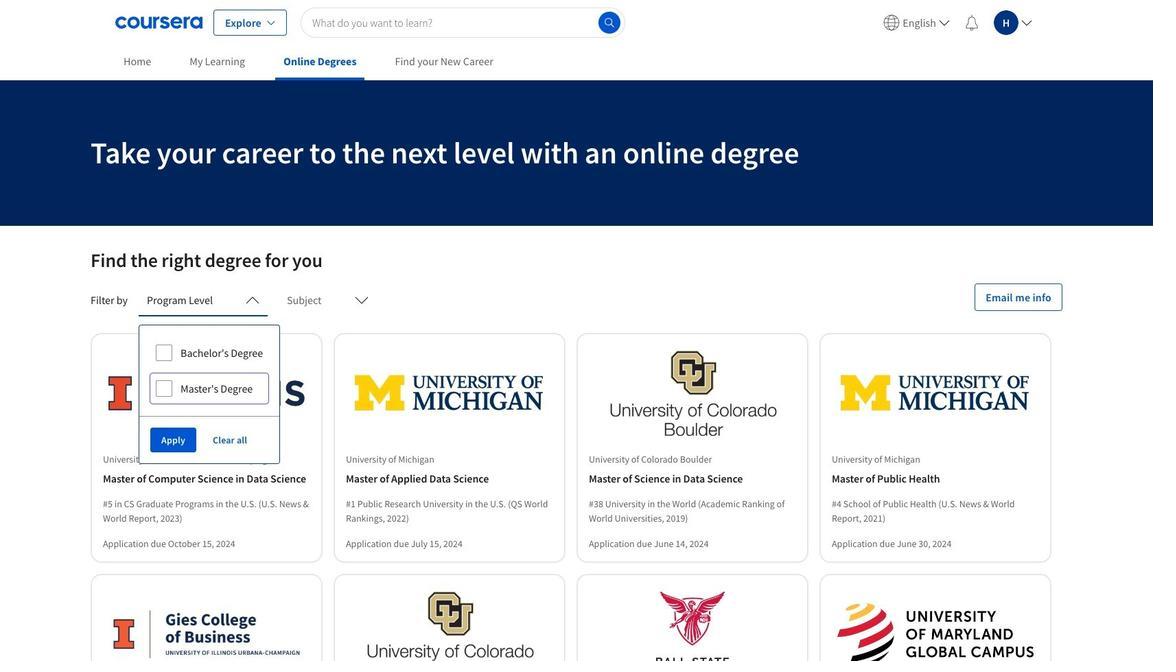 Task type: describe. For each thing, give the bounding box(es) containing it.
2 university of illinois at urbana-champaign logo image from the top
[[108, 592, 305, 661]]

coursera image
[[115, 11, 202, 33]]

1 university of michigan logo image from the left
[[351, 351, 548, 436]]

options list list box
[[139, 325, 280, 416]]

2 university of michigan logo image from the left
[[837, 351, 1034, 436]]



Task type: vqa. For each thing, say whether or not it's contained in the screenshot.
top University of Illinois at Urbana-Champaign logo
yes



Task type: locate. For each thing, give the bounding box(es) containing it.
university of colorado boulder logo image
[[594, 351, 791, 436], [351, 592, 548, 661]]

menu
[[878, 0, 1038, 45]]

university of maryland global campus logo image
[[837, 592, 1034, 661]]

1 university of illinois at urbana-champaign logo image from the top
[[108, 351, 305, 436]]

university of illinois at urbana-champaign logo image
[[108, 351, 305, 436], [108, 592, 305, 661]]

university of michigan logo image
[[351, 351, 548, 436], [837, 351, 1034, 436]]

0 vertical spatial university of colorado boulder logo image
[[594, 351, 791, 436]]

0 vertical spatial university of illinois at urbana-champaign logo image
[[108, 351, 305, 436]]

0 horizontal spatial university of colorado boulder logo image
[[351, 592, 548, 661]]

None search field
[[301, 7, 625, 37]]

1 vertical spatial university of colorado boulder logo image
[[351, 592, 548, 661]]

ball state university logo image
[[594, 592, 791, 661]]

1 horizontal spatial university of colorado boulder logo image
[[594, 351, 791, 436]]

1 vertical spatial university of illinois at urbana-champaign logo image
[[108, 592, 305, 661]]

1 horizontal spatial university of michigan logo image
[[837, 351, 1034, 436]]

menu item
[[878, 6, 955, 39]]

actions toolbar
[[139, 416, 280, 463]]

0 horizontal spatial university of michigan logo image
[[351, 351, 548, 436]]



